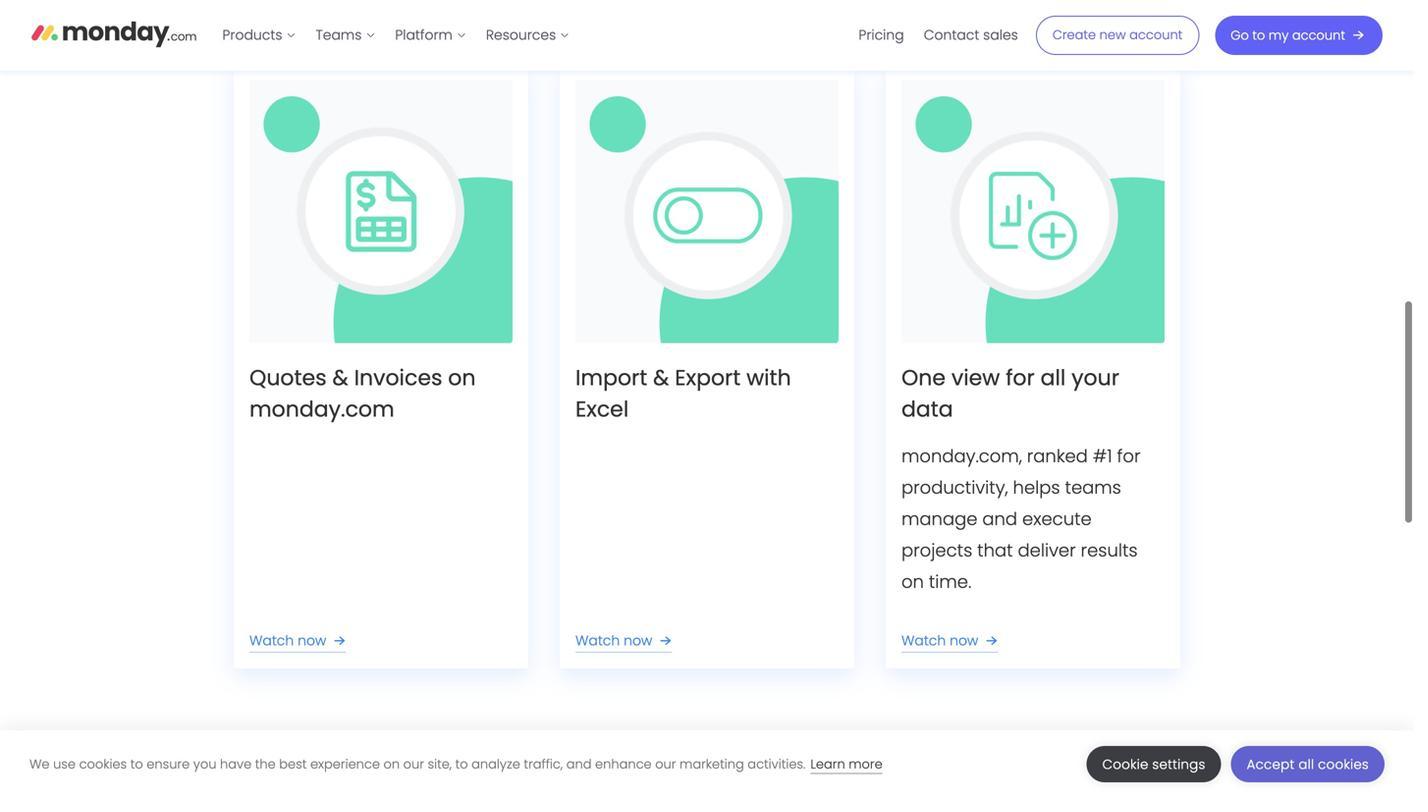 Task type: locate. For each thing, give the bounding box(es) containing it.
0 horizontal spatial watch
[[250, 632, 294, 651]]

accept
[[1247, 756, 1295, 774]]

0 vertical spatial all
[[1041, 363, 1066, 393]]

0 horizontal spatial account
[[1130, 26, 1183, 44]]

watch
[[250, 632, 294, 651], [576, 632, 620, 651], [902, 632, 946, 651]]

all
[[1041, 363, 1066, 393], [1299, 756, 1315, 774]]

1 now from the left
[[298, 632, 326, 651]]

1 horizontal spatial to
[[455, 756, 468, 774]]

on inside "dialog"
[[384, 756, 400, 774]]

best
[[279, 756, 307, 774]]

0 horizontal spatial all
[[1041, 363, 1066, 393]]

on
[[448, 363, 476, 393], [902, 570, 924, 595], [384, 756, 400, 774]]

1 horizontal spatial watch
[[576, 632, 620, 651]]

contact sales
[[924, 25, 1019, 45]]

our right enhance on the left bottom of the page
[[655, 756, 676, 774]]

our left site,
[[403, 756, 424, 774]]

all left the your
[[1041, 363, 1066, 393]]

&
[[333, 363, 349, 393], [653, 363, 669, 393]]

2 horizontal spatial now
[[950, 632, 979, 651]]

2 list from the left
[[849, 0, 1028, 71]]

cookies right accept
[[1318, 756, 1369, 774]]

1 horizontal spatial &
[[653, 363, 669, 393]]

the
[[255, 756, 276, 774]]

watch for excel
[[576, 632, 620, 651]]

cookie
[[1103, 756, 1149, 774]]

1 horizontal spatial watch now
[[576, 632, 653, 651]]

export to excel image
[[576, 80, 839, 343]]

1 horizontal spatial watch now link
[[576, 630, 676, 653]]

our
[[403, 756, 424, 774], [655, 756, 676, 774]]

main element
[[213, 0, 1383, 71]]

view
[[952, 363, 1000, 393]]

all right accept
[[1299, 756, 1315, 774]]

to left "ensure"
[[130, 756, 143, 774]]

pricing
[[859, 25, 904, 45]]

one view for all your data
[[902, 363, 1120, 425]]

1 horizontal spatial our
[[655, 756, 676, 774]]

& up the monday.com
[[333, 363, 349, 393]]

watch now for monday.com
[[250, 632, 326, 651]]

1 horizontal spatial and
[[983, 507, 1018, 532]]

account
[[1130, 26, 1183, 44], [1293, 27, 1346, 44]]

on inside quotes & invoices on monday.com
[[448, 363, 476, 393]]

create new account button
[[1036, 16, 1200, 55]]

have
[[220, 756, 252, 774]]

2 horizontal spatial watch now link
[[902, 630, 1002, 653]]

1 vertical spatial and
[[567, 756, 592, 774]]

2 watch now from the left
[[576, 632, 653, 651]]

execute
[[1023, 507, 1092, 532]]

0 horizontal spatial watch now link
[[250, 630, 350, 653]]

cookies
[[79, 756, 127, 774], [1318, 756, 1369, 774]]

we
[[29, 756, 50, 774]]

1 horizontal spatial account
[[1293, 27, 1346, 44]]

watch for monday.com
[[250, 632, 294, 651]]

& left export
[[653, 363, 669, 393]]

watch now link for monday.com
[[250, 630, 350, 653]]

0 horizontal spatial our
[[403, 756, 424, 774]]

results
[[1081, 538, 1138, 564]]

1 vertical spatial on
[[902, 570, 924, 595]]

#1
[[1093, 444, 1113, 469]]

0 horizontal spatial and
[[567, 756, 592, 774]]

settings
[[1153, 756, 1206, 774]]

dialog
[[0, 731, 1415, 799]]

and right traffic,
[[567, 756, 592, 774]]

products link
[[213, 20, 306, 51]]

all inside button
[[1299, 756, 1315, 774]]

go to my account button
[[1215, 16, 1383, 55]]

2 vertical spatial on
[[384, 756, 400, 774]]

1 list from the left
[[213, 0, 580, 71]]

and up that
[[983, 507, 1018, 532]]

1 our from the left
[[403, 756, 424, 774]]

on right the experience
[[384, 756, 400, 774]]

more
[[849, 756, 883, 774]]

for right view
[[1006, 363, 1035, 393]]

1 horizontal spatial on
[[448, 363, 476, 393]]

one
[[902, 363, 946, 393]]

for right #1
[[1117, 444, 1141, 469]]

watch now
[[250, 632, 326, 651], [576, 632, 653, 651], [902, 632, 979, 651]]

0 horizontal spatial to
[[130, 756, 143, 774]]

2 & from the left
[[653, 363, 669, 393]]

2 horizontal spatial to
[[1253, 27, 1266, 44]]

1 vertical spatial all
[[1299, 756, 1315, 774]]

and inside monday.com, ranked #1 for productivity, helps teams manage and execute projects that deliver results on time.
[[983, 507, 1018, 532]]

manage
[[902, 507, 978, 532]]

1 vertical spatial for
[[1117, 444, 1141, 469]]

ranked
[[1027, 444, 1088, 469]]

0 horizontal spatial &
[[333, 363, 349, 393]]

0 vertical spatial and
[[983, 507, 1018, 532]]

watch now link
[[250, 630, 350, 653], [576, 630, 676, 653], [902, 630, 1002, 653]]

2 watch from the left
[[576, 632, 620, 651]]

& inside quotes & invoices on monday.com
[[333, 363, 349, 393]]

1 horizontal spatial now
[[624, 632, 653, 651]]

0 horizontal spatial cookies
[[79, 756, 127, 774]]

helps
[[1013, 476, 1061, 501]]

now for excel
[[624, 632, 653, 651]]

cookie settings button
[[1087, 747, 1222, 783]]

we use cookies to ensure you have the best experience on our site, to analyze traffic, and enhance our marketing activities. learn more
[[29, 756, 883, 774]]

your
[[1072, 363, 1120, 393]]

for
[[1006, 363, 1035, 393], [1117, 444, 1141, 469]]

1 watch from the left
[[250, 632, 294, 651]]

learn
[[811, 756, 846, 774]]

to
[[1253, 27, 1266, 44], [130, 756, 143, 774], [455, 756, 468, 774]]

to right go
[[1253, 27, 1266, 44]]

for inside monday.com, ranked #1 for productivity, helps teams manage and execute projects that deliver results on time.
[[1117, 444, 1141, 469]]

that
[[978, 538, 1013, 564]]

account right new
[[1130, 26, 1183, 44]]

0 vertical spatial for
[[1006, 363, 1035, 393]]

import
[[576, 363, 648, 393]]

account inside go to my account button
[[1293, 27, 1346, 44]]

monday.com, ranked #1 for productivity, helps teams manage and execute projects that deliver results on time.
[[902, 444, 1141, 595]]

contact sales link
[[914, 20, 1028, 51]]

projects
[[902, 538, 973, 564]]

cookies right "use" on the bottom left of page
[[79, 756, 127, 774]]

1 horizontal spatial list
[[849, 0, 1028, 71]]

2 horizontal spatial watch now
[[902, 632, 979, 651]]

analyze
[[472, 756, 520, 774]]

0 horizontal spatial for
[[1006, 363, 1035, 393]]

1 watch now from the left
[[250, 632, 326, 651]]

0 horizontal spatial now
[[298, 632, 326, 651]]

teams link
[[306, 20, 385, 51]]

my
[[1269, 27, 1289, 44]]

2 horizontal spatial on
[[902, 570, 924, 595]]

to right site,
[[455, 756, 468, 774]]

2 now from the left
[[624, 632, 653, 651]]

site,
[[428, 756, 452, 774]]

0 horizontal spatial list
[[213, 0, 580, 71]]

0 vertical spatial on
[[448, 363, 476, 393]]

1 horizontal spatial for
[[1117, 444, 1141, 469]]

list
[[213, 0, 580, 71], [849, 0, 1028, 71]]

1 watch now link from the left
[[250, 630, 350, 653]]

on right invoices on the top of page
[[448, 363, 476, 393]]

1 & from the left
[[333, 363, 349, 393]]

monday.com logo image
[[31, 13, 197, 54]]

excel
[[576, 395, 629, 425]]

2 horizontal spatial watch
[[902, 632, 946, 651]]

teams
[[1065, 476, 1122, 501]]

accept all cookies
[[1247, 756, 1369, 774]]

3 watch from the left
[[902, 632, 946, 651]]

now
[[298, 632, 326, 651], [624, 632, 653, 651], [950, 632, 979, 651]]

and
[[983, 507, 1018, 532], [567, 756, 592, 774]]

cookies inside button
[[1318, 756, 1369, 774]]

3 watch now link from the left
[[902, 630, 1002, 653]]

1 cookies from the left
[[79, 756, 127, 774]]

on left time.
[[902, 570, 924, 595]]

1 horizontal spatial all
[[1299, 756, 1315, 774]]

0 horizontal spatial watch now
[[250, 632, 326, 651]]

time.
[[929, 570, 972, 595]]

go
[[1231, 27, 1249, 44]]

2 cookies from the left
[[1318, 756, 1369, 774]]

0 horizontal spatial on
[[384, 756, 400, 774]]

cookies for use
[[79, 756, 127, 774]]

2 watch now link from the left
[[576, 630, 676, 653]]

& inside import & export with excel
[[653, 363, 669, 393]]

1 horizontal spatial cookies
[[1318, 756, 1369, 774]]

resources link
[[476, 20, 580, 51]]

account right my
[[1293, 27, 1346, 44]]



Task type: describe. For each thing, give the bounding box(es) containing it.
on inside monday.com, ranked #1 for productivity, helps teams manage and execute projects that deliver results on time.
[[902, 570, 924, 595]]

traffic,
[[524, 756, 563, 774]]

2 our from the left
[[655, 756, 676, 774]]

now for monday.com
[[298, 632, 326, 651]]

data
[[902, 395, 953, 425]]

deliver
[[1018, 538, 1076, 564]]

new
[[1100, 26, 1126, 44]]

productivity,
[[902, 476, 1009, 501]]

create
[[1053, 26, 1096, 44]]

marketing
[[680, 756, 744, 774]]

teams
[[316, 25, 362, 45]]

platform link
[[385, 20, 476, 51]]

cookies for all
[[1318, 756, 1369, 774]]

to inside button
[[1253, 27, 1266, 44]]

export
[[675, 363, 741, 393]]

quotes & invoices on monday.com
[[250, 363, 476, 425]]

watch now for excel
[[576, 632, 653, 651]]

pricing link
[[849, 20, 914, 51]]

import & export with excel
[[576, 363, 791, 425]]

& for quotes
[[333, 363, 349, 393]]

resources
[[486, 25, 556, 45]]

for inside one view for all your data
[[1006, 363, 1035, 393]]

list containing pricing
[[849, 0, 1028, 71]]

activities.
[[748, 756, 806, 774]]

products
[[223, 25, 282, 45]]

quotes
[[250, 363, 327, 393]]

with
[[747, 363, 791, 393]]

data image
[[902, 80, 1165, 343]]

cookie settings
[[1103, 756, 1206, 774]]

create new account
[[1053, 26, 1183, 44]]

all inside one view for all your data
[[1041, 363, 1066, 393]]

learn more link
[[811, 756, 883, 775]]

dialog containing cookie settings
[[0, 731, 1415, 799]]

& for import
[[653, 363, 669, 393]]

invoices image
[[250, 80, 513, 343]]

invoices
[[354, 363, 442, 393]]

watch now link for excel
[[576, 630, 676, 653]]

3 watch now from the left
[[902, 632, 979, 651]]

use
[[53, 756, 76, 774]]

accept all cookies button
[[1231, 747, 1385, 783]]

experience
[[310, 756, 380, 774]]

account inside create new account button
[[1130, 26, 1183, 44]]

you
[[193, 756, 217, 774]]

go to my account
[[1231, 27, 1346, 44]]

monday.com,
[[902, 444, 1022, 469]]

platform
[[395, 25, 453, 45]]

sales
[[983, 25, 1019, 45]]

enhance
[[595, 756, 652, 774]]

contact
[[924, 25, 980, 45]]

list containing products
[[213, 0, 580, 71]]

ensure
[[147, 756, 190, 774]]

3 now from the left
[[950, 632, 979, 651]]

monday.com
[[250, 395, 395, 425]]



Task type: vqa. For each thing, say whether or not it's contained in the screenshot.
the topmost for
yes



